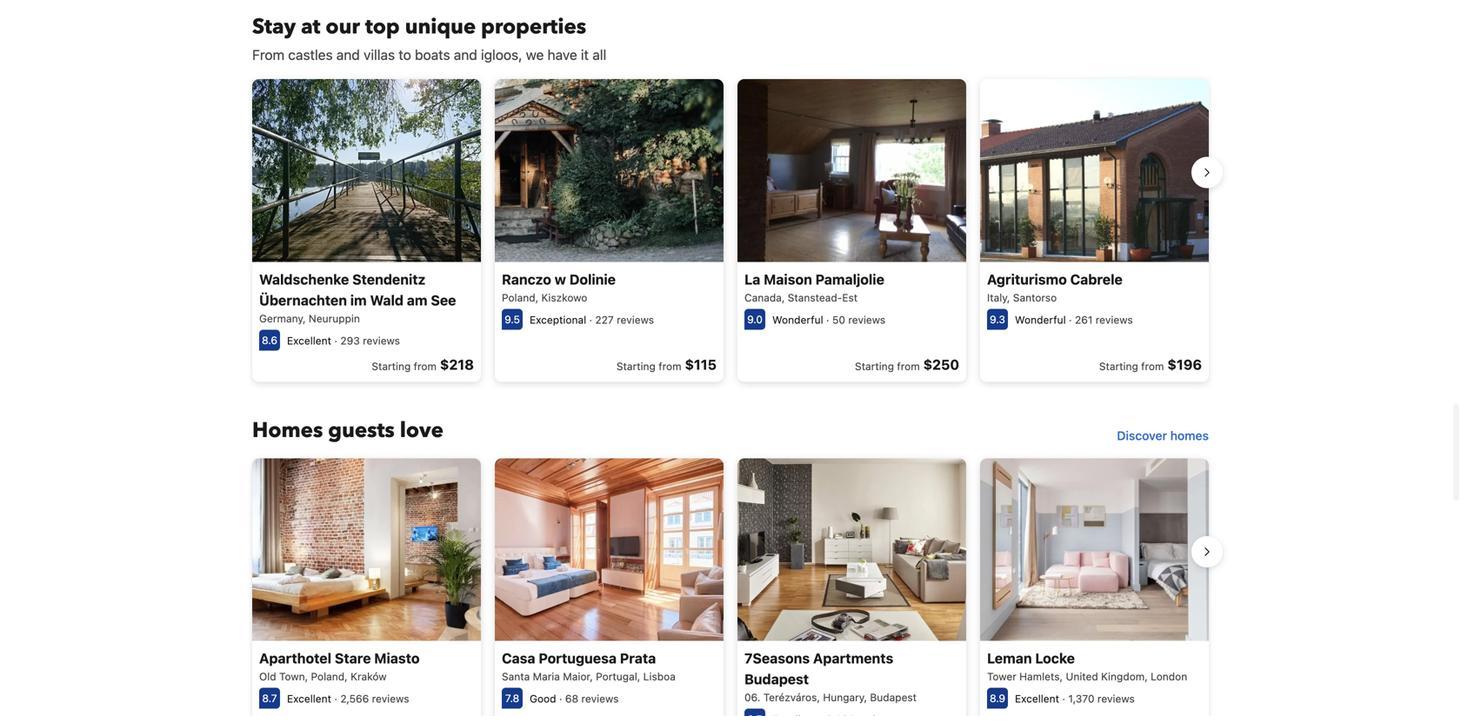 Task type: describe. For each thing, give the bounding box(es) containing it.
06.
[[745, 692, 760, 704]]

santorso
[[1013, 292, 1057, 304]]

kraków
[[351, 671, 387, 683]]

8.9 element
[[987, 689, 1008, 709]]

· for portuguesa
[[559, 693, 562, 706]]

pamaljolie
[[816, 271, 884, 288]]

293
[[340, 335, 360, 347]]

italy,
[[987, 292, 1010, 304]]

· for cabrele
[[1069, 314, 1072, 326]]

9.3 element
[[987, 309, 1008, 330]]

igloos,
[[481, 46, 522, 63]]

from
[[252, 46, 285, 63]]

maior,
[[563, 671, 593, 683]]

9.0
[[747, 313, 763, 326]]

villas
[[364, 46, 395, 63]]

homes
[[252, 416, 323, 445]]

übernachten
[[259, 292, 347, 309]]

from for $196
[[1141, 360, 1164, 373]]

excellent · 2,566 reviews
[[287, 693, 409, 706]]

9.5 element
[[502, 309, 523, 330]]

8.6 element
[[259, 330, 280, 351]]

all
[[593, 46, 606, 63]]

reviews for la maison pamaljolie
[[848, 314, 886, 326]]

excellent element down the terézváros,
[[772, 714, 817, 717]]

stare
[[335, 651, 371, 667]]

2,566
[[340, 693, 369, 706]]

united
[[1066, 671, 1098, 683]]

from for $115
[[659, 360, 681, 373]]

agriturismo
[[987, 271, 1067, 288]]

wonderful for italy,
[[1015, 314, 1066, 326]]

reviews for waldschenke stendenitz übernachten im wald am see
[[363, 335, 400, 347]]

lisboa
[[643, 671, 676, 683]]

am
[[407, 292, 428, 309]]

excellent · 293 reviews
[[287, 335, 400, 347]]

locke
[[1035, 651, 1075, 667]]

$115
[[685, 356, 717, 373]]

good · 68 reviews
[[530, 693, 619, 706]]

1,370
[[1068, 693, 1095, 706]]

boats
[[415, 46, 450, 63]]

portugal,
[[596, 671, 640, 683]]

terézváros,
[[763, 692, 820, 704]]

we
[[526, 46, 544, 63]]

reviews for leman locke
[[1098, 693, 1135, 706]]

· for maison
[[826, 314, 829, 326]]

· for locke
[[1062, 693, 1065, 706]]

reviews for aparthotel stare miasto
[[372, 693, 409, 706]]

$250
[[923, 356, 959, 373]]

8.9
[[990, 693, 1005, 705]]

9.3
[[990, 313, 1005, 326]]

im
[[350, 292, 367, 309]]

discover homes
[[1117, 429, 1209, 443]]

wonderful element for pamaljolie
[[772, 314, 823, 326]]

agriturismo cabrele italy, santorso
[[987, 271, 1123, 304]]

starting for $250
[[855, 360, 894, 373]]

· for w
[[589, 314, 592, 326]]

castles
[[288, 46, 333, 63]]

see
[[431, 292, 456, 309]]

have
[[548, 46, 577, 63]]

$218
[[440, 356, 474, 373]]

it
[[581, 46, 589, 63]]

reviews for casa portuguesa prata
[[581, 693, 619, 706]]

waldschenke
[[259, 271, 349, 288]]

from for $218
[[414, 360, 437, 373]]

old
[[259, 671, 276, 683]]

stendenitz
[[352, 271, 426, 288]]

starting for $196
[[1099, 360, 1138, 373]]

ranczo w dolinie poland, kiszkowo
[[502, 271, 616, 304]]

portuguesa
[[539, 651, 617, 667]]

maison
[[764, 271, 812, 288]]

prata
[[620, 651, 656, 667]]

good
[[530, 693, 556, 706]]

stay at our top unique properties from castles and villas to boats and igloos, we have it all
[[252, 13, 606, 63]]

7seasons
[[745, 651, 810, 667]]

starting from $196
[[1099, 356, 1202, 373]]

starting from $218
[[372, 356, 474, 373]]

8.7 element
[[259, 689, 280, 709]]

exceptional
[[530, 314, 586, 326]]

top
[[365, 13, 400, 41]]

la
[[745, 271, 760, 288]]



Task type: locate. For each thing, give the bounding box(es) containing it.
9.5
[[505, 313, 520, 326]]

· left 293
[[334, 335, 337, 347]]

from inside starting from $250
[[897, 360, 920, 373]]

· left 1,370
[[1062, 693, 1065, 706]]

· for stendenitz
[[334, 335, 337, 347]]

261
[[1075, 314, 1093, 326]]

excellent element for im
[[287, 335, 331, 347]]

germany,
[[259, 313, 306, 325]]

excellent element down hamlets,
[[1015, 693, 1059, 706]]

casa
[[502, 651, 535, 667]]

starting for $218
[[372, 360, 411, 373]]

excellent
[[287, 335, 331, 347], [287, 693, 331, 706], [1015, 693, 1059, 706]]

exceptional element
[[530, 314, 586, 326]]

love
[[400, 416, 444, 445]]

4 starting from the left
[[1099, 360, 1138, 373]]

homes guests love
[[252, 416, 444, 445]]

excellent for im
[[287, 335, 331, 347]]

neuruppin
[[309, 313, 360, 325]]

from inside starting from $115
[[659, 360, 681, 373]]

2 region from the top
[[238, 452, 1223, 717]]

la maison pamaljolie canada, stanstead-est
[[745, 271, 884, 304]]

7.8
[[505, 693, 519, 705]]

and
[[336, 46, 360, 63], [454, 46, 477, 63]]

reviews right 261
[[1096, 314, 1133, 326]]

kingdom,
[[1101, 671, 1148, 683]]

starting inside starting from $250
[[855, 360, 894, 373]]

starting inside starting from $115
[[617, 360, 656, 373]]

aparthotel
[[259, 651, 331, 667]]

hamlets,
[[1019, 671, 1063, 683]]

budapest right hungary,
[[870, 692, 917, 704]]

1 wonderful from the left
[[772, 314, 823, 326]]

7seasons apartments budapest 06. terézváros, hungary, budapest
[[745, 651, 917, 704]]

starting down wonderful · 261 reviews
[[1099, 360, 1138, 373]]

from inside starting from $218
[[414, 360, 437, 373]]

1 region from the top
[[238, 72, 1223, 389]]

1 horizontal spatial wonderful element
[[1015, 314, 1066, 326]]

dolinie
[[569, 271, 616, 288]]

starting down wonderful · 50 reviews
[[855, 360, 894, 373]]

1 horizontal spatial poland,
[[502, 292, 538, 304]]

· left "68" at left bottom
[[559, 693, 562, 706]]

· for stare
[[334, 693, 337, 706]]

0 horizontal spatial and
[[336, 46, 360, 63]]

excellent element for hamlets,
[[1015, 693, 1059, 706]]

apartments
[[813, 651, 893, 667]]

0 horizontal spatial wonderful element
[[772, 314, 823, 326]]

starting inside starting from $196
[[1099, 360, 1138, 373]]

stay
[[252, 13, 296, 41]]

poland, down ranczo
[[502, 292, 538, 304]]

wonderful down stanstead-
[[772, 314, 823, 326]]

wonderful · 261 reviews
[[1015, 314, 1133, 326]]

50
[[832, 314, 845, 326]]

2 and from the left
[[454, 46, 477, 63]]

4 from from the left
[[1141, 360, 1164, 373]]

· left 50
[[826, 314, 829, 326]]

reviews for ranczo w dolinie
[[617, 314, 654, 326]]

excellent · 1,370 reviews
[[1015, 693, 1135, 706]]

region containing aparthotel stare miasto
[[238, 452, 1223, 717]]

excellent element down town,
[[287, 693, 331, 706]]

1 horizontal spatial budapest
[[870, 692, 917, 704]]

excellent element for old
[[287, 693, 331, 706]]

ranczo
[[502, 271, 551, 288]]

excellent element down neuruppin on the left
[[287, 335, 331, 347]]

68
[[565, 693, 579, 706]]

hungary,
[[823, 692, 867, 704]]

from left '$115'
[[659, 360, 681, 373]]

region for homes guests love
[[238, 452, 1223, 717]]

leman
[[987, 651, 1032, 667]]

starting down exceptional · 227 reviews
[[617, 360, 656, 373]]

wonderful for pamaljolie
[[772, 314, 823, 326]]

1 wonderful element from the left
[[772, 314, 823, 326]]

$196
[[1168, 356, 1202, 373]]

reviews down kingdom, at the right bottom of page
[[1098, 693, 1135, 706]]

reviews right "68" at left bottom
[[581, 693, 619, 706]]

8.6
[[262, 334, 277, 346]]

from for $250
[[897, 360, 920, 373]]

from
[[414, 360, 437, 373], [659, 360, 681, 373], [897, 360, 920, 373], [1141, 360, 1164, 373]]

1 vertical spatial region
[[238, 452, 1223, 717]]

2 starting from the left
[[617, 360, 656, 373]]

region for stay at our top unique properties
[[238, 72, 1223, 389]]

good element
[[530, 693, 556, 706]]

wonderful · 50 reviews
[[772, 314, 886, 326]]

3 starting from the left
[[855, 360, 894, 373]]

region containing waldschenke stendenitz übernachten im wald am see
[[238, 72, 1223, 389]]

poland, inside the aparthotel stare miasto old town, poland, kraków
[[311, 671, 348, 683]]

unique
[[405, 13, 476, 41]]

excellent down town,
[[287, 693, 331, 706]]

our
[[326, 13, 360, 41]]

exceptional · 227 reviews
[[530, 314, 654, 326]]

maria
[[533, 671, 560, 683]]

homes
[[1170, 429, 1209, 443]]

poland,
[[502, 292, 538, 304], [311, 671, 348, 683]]

· left 227
[[589, 314, 592, 326]]

reviews down kraków
[[372, 693, 409, 706]]

excellent down neuruppin on the left
[[287, 335, 331, 347]]

reviews down est
[[848, 314, 886, 326]]

london
[[1151, 671, 1187, 683]]

excellent element
[[287, 335, 331, 347], [287, 693, 331, 706], [1015, 693, 1059, 706], [772, 714, 817, 717]]

and right boats
[[454, 46, 477, 63]]

wald
[[370, 292, 404, 309]]

cabrele
[[1070, 271, 1123, 288]]

from inside starting from $196
[[1141, 360, 1164, 373]]

1 horizontal spatial wonderful
[[1015, 314, 1066, 326]]

kiszkowo
[[541, 292, 587, 304]]

tower
[[987, 671, 1017, 683]]

1 starting from the left
[[372, 360, 411, 373]]

leman locke tower hamlets, united kingdom, london
[[987, 651, 1187, 683]]

waldschenke stendenitz übernachten im wald am see germany, neuruppin
[[259, 271, 456, 325]]

excellent down hamlets,
[[1015, 693, 1059, 706]]

properties
[[481, 13, 586, 41]]

· left "2,566"
[[334, 693, 337, 706]]

excellent for old
[[287, 693, 331, 706]]

from left $250
[[897, 360, 920, 373]]

canada,
[[745, 292, 785, 304]]

guests
[[328, 416, 395, 445]]

reviews for agriturismo cabrele
[[1096, 314, 1133, 326]]

wonderful element for italy,
[[1015, 314, 1066, 326]]

to
[[399, 46, 411, 63]]

reviews right 227
[[617, 314, 654, 326]]

poland, inside the "ranczo w dolinie poland, kiszkowo"
[[502, 292, 538, 304]]

wonderful element down stanstead-
[[772, 314, 823, 326]]

santa
[[502, 671, 530, 683]]

poland, up excellent · 2,566 reviews
[[311, 671, 348, 683]]

at
[[301, 13, 320, 41]]

3 from from the left
[[897, 360, 920, 373]]

casa portuguesa prata santa maria maior, portugal, lisboa
[[502, 651, 676, 683]]

1 vertical spatial poland,
[[311, 671, 348, 683]]

2 wonderful from the left
[[1015, 314, 1066, 326]]

excellent for hamlets,
[[1015, 693, 1059, 706]]

1 and from the left
[[336, 46, 360, 63]]

0 horizontal spatial budapest
[[745, 672, 809, 688]]

0 vertical spatial poland,
[[502, 292, 538, 304]]

starting from $250
[[855, 356, 959, 373]]

reviews
[[617, 314, 654, 326], [848, 314, 886, 326], [1096, 314, 1133, 326], [363, 335, 400, 347], [372, 693, 409, 706], [581, 693, 619, 706], [1098, 693, 1135, 706]]

0 horizontal spatial poland,
[[311, 671, 348, 683]]

0 horizontal spatial wonderful
[[772, 314, 823, 326]]

1 vertical spatial budapest
[[870, 692, 917, 704]]

0 vertical spatial budapest
[[745, 672, 809, 688]]

starting from $115
[[617, 356, 717, 373]]

7.8 element
[[502, 689, 523, 709]]

starting down excellent · 293 reviews on the top of the page
[[372, 360, 411, 373]]

1 from from the left
[[414, 360, 437, 373]]

stanstead-
[[788, 292, 842, 304]]

0 vertical spatial region
[[238, 72, 1223, 389]]

region
[[238, 72, 1223, 389], [238, 452, 1223, 717]]

9.0 element
[[745, 309, 765, 330]]

starting for $115
[[617, 360, 656, 373]]

discover
[[1117, 429, 1167, 443]]

227
[[595, 314, 614, 326]]

budapest down 7seasons
[[745, 672, 809, 688]]

w
[[555, 271, 566, 288]]

miasto
[[374, 651, 420, 667]]

reviews right 293
[[363, 335, 400, 347]]

and down our
[[336, 46, 360, 63]]

from left "$218"
[[414, 360, 437, 373]]

1 horizontal spatial and
[[454, 46, 477, 63]]

starting inside starting from $218
[[372, 360, 411, 373]]

est
[[842, 292, 858, 304]]

aparthotel stare miasto old town, poland, kraków
[[259, 651, 420, 683]]

from left $196
[[1141, 360, 1164, 373]]

2 from from the left
[[659, 360, 681, 373]]

2 wonderful element from the left
[[1015, 314, 1066, 326]]

town,
[[279, 671, 308, 683]]

wonderful element
[[772, 314, 823, 326], [1015, 314, 1066, 326]]

wonderful down santorso
[[1015, 314, 1066, 326]]

· left 261
[[1069, 314, 1072, 326]]

wonderful element down santorso
[[1015, 314, 1066, 326]]

discover homes link
[[1110, 420, 1216, 452]]



Task type: vqa. For each thing, say whether or not it's contained in the screenshot.
IGLOOS,
yes



